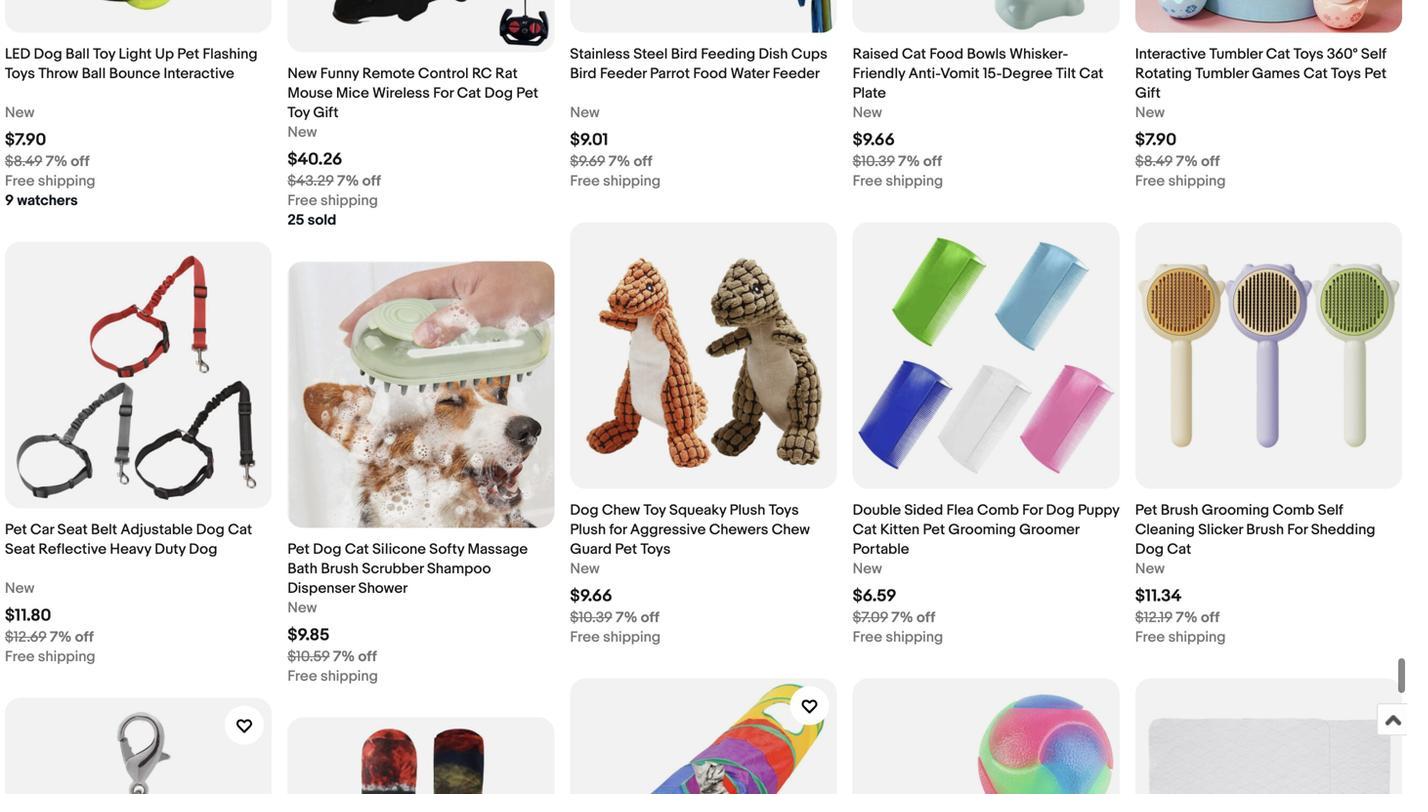Task type: describe. For each thing, give the bounding box(es) containing it.
$9.01
[[570, 130, 608, 150]]

groomer
[[1019, 522, 1079, 539]]

free shipping text field for $7.90
[[5, 171, 95, 191]]

double sided flea comb for dog puppy cat kitten pet grooming groomer portable new $6.59 $7.09 7% off free shipping
[[853, 502, 1120, 647]]

dog inside led dog ball toy light up pet flashing toys throw ball bounce interactive
[[34, 45, 62, 63]]

$7.90 text field for interactive tumbler cat toys 360° self rotating tumbler games cat toys pet gift
[[1135, 130, 1177, 150]]

$40.26
[[288, 149, 342, 170]]

pet dog cat silicone softy massage bath brush scrubber shampoo dispenser shower new $9.85 $10.59 7% off free shipping
[[288, 541, 528, 686]]

15-
[[983, 65, 1002, 82]]

interactive inside interactive tumbler cat toys 360° self rotating tumbler games cat toys pet gift new $7.90 $8.49 7% off free shipping
[[1135, 45, 1206, 63]]

previous price $10.59 7% off text field
[[288, 648, 377, 667]]

$6.59 text field
[[853, 587, 897, 607]]

squeaky
[[669, 502, 726, 520]]

parrot
[[650, 65, 690, 82]]

free shipping text field for $9.66
[[853, 171, 943, 191]]

7% inside raised cat food bowls whisker- friendly anti-vomit 15-degree tilt cat plate new $9.66 $10.39 7% off free shipping
[[898, 153, 920, 170]]

wireless
[[372, 84, 430, 102]]

new $7.90 $8.49 7% off free shipping 9 watchers
[[5, 104, 95, 210]]

$12.19
[[1135, 609, 1173, 627]]

cat down 360°
[[1304, 65, 1328, 82]]

$9.66 inside raised cat food bowls whisker- friendly anti-vomit 15-degree tilt cat plate new $9.66 $10.39 7% off free shipping
[[853, 130, 895, 150]]

food inside "stainless steel bird feeding dish cups bird feeder parrot food water feeder"
[[693, 65, 727, 82]]

$11.34 text field
[[1135, 587, 1182, 607]]

brush for $9.85
[[321, 561, 359, 578]]

pet inside led dog ball toy light up pet flashing toys throw ball bounce interactive
[[177, 45, 199, 63]]

toys down aggressive
[[641, 541, 671, 559]]

off inside new funny remote control rc rat mouse mice wireless for cat dog pet toy gift new $40.26 $43.29 7% off free shipping 25 sold
[[362, 172, 381, 190]]

new funny remote control rc rat mouse mice wireless for cat dog pet toy gift new $40.26 $43.29 7% off free shipping 25 sold
[[288, 65, 539, 229]]

toy inside dog chew toy squeaky plush toys plush for aggressive chewers chew guard pet toys new $9.66 $10.39 7% off free shipping
[[644, 502, 666, 520]]

new text field for chew
[[570, 560, 600, 579]]

off inside interactive tumbler cat toys 360° self rotating tumbler games cat toys pet gift new $7.90 $8.49 7% off free shipping
[[1201, 153, 1220, 170]]

adjustable
[[121, 522, 193, 539]]

free shipping text field for $7.90
[[1135, 171, 1226, 191]]

new text field for $40.26
[[288, 123, 317, 142]]

0 vertical spatial chew
[[602, 502, 640, 520]]

free inside new funny remote control rc rat mouse mice wireless for cat dog pet toy gift new $40.26 $43.29 7% off free shipping 25 sold
[[288, 192, 317, 210]]

free shipping text field for $11.80
[[5, 648, 95, 667]]

reflective
[[38, 541, 107, 559]]

new inside raised cat food bowls whisker- friendly anti-vomit 15-degree tilt cat plate new $9.66 $10.39 7% off free shipping
[[853, 104, 882, 122]]

0 horizontal spatial plush
[[570, 522, 606, 539]]

new text field for $9.01
[[570, 103, 600, 123]]

$6.59
[[853, 587, 897, 607]]

$9.66 inside dog chew toy squeaky plush toys plush for aggressive chewers chew guard pet toys new $9.66 $10.39 7% off free shipping
[[570, 586, 612, 607]]

new text field for $6.59
[[853, 560, 882, 579]]

cat up anti-
[[902, 45, 926, 63]]

previous price $8.49 7% off text field for led dog ball toy light up pet flashing toys throw ball bounce interactive
[[5, 152, 90, 171]]

rc
[[472, 65, 492, 82]]

previous price $9.69 7% off text field
[[570, 152, 653, 171]]

car
[[30, 522, 54, 539]]

games
[[1252, 65, 1300, 82]]

guard
[[570, 541, 612, 559]]

vomit
[[941, 65, 980, 82]]

pet inside pet dog cat silicone softy massage bath brush scrubber shampoo dispenser shower new $9.85 $10.59 7% off free shipping
[[288, 541, 310, 559]]

0 vertical spatial bird
[[671, 45, 698, 63]]

1 horizontal spatial chew
[[772, 522, 810, 539]]

steel
[[633, 45, 668, 63]]

silicone
[[372, 541, 426, 559]]

7% inside interactive tumbler cat toys 360° self rotating tumbler games cat toys pet gift new $7.90 $8.49 7% off free shipping
[[1176, 153, 1198, 170]]

shipping inside new $11.80 $12.69 7% off free shipping
[[38, 649, 95, 666]]

$7.90 inside new $7.90 $8.49 7% off free shipping 9 watchers
[[5, 130, 46, 150]]

pet inside 'pet car seat belt adjustable dog cat seat       reflective heavy duty dog'
[[5, 522, 27, 539]]

dog inside pet dog cat silicone softy massage bath brush scrubber shampoo dispenser shower new $9.85 $10.59 7% off free shipping
[[313, 541, 342, 559]]

massage
[[468, 541, 528, 559]]

off inside double sided flea comb for dog puppy cat kitten pet grooming groomer portable new $6.59 $7.09 7% off free shipping
[[917, 609, 936, 627]]

shower
[[358, 580, 408, 598]]

bath
[[288, 561, 318, 578]]

led
[[5, 45, 30, 63]]

for
[[609, 522, 627, 539]]

previous price $8.49 7% off text field for interactive tumbler cat toys 360° self rotating tumbler games cat toys pet gift
[[1135, 152, 1220, 171]]

new inside double sided flea comb for dog puppy cat kitten pet grooming groomer portable new $6.59 $7.09 7% off free shipping
[[853, 561, 882, 578]]

dog right duty
[[189, 541, 217, 559]]

gift inside new funny remote control rc rat mouse mice wireless for cat dog pet toy gift new $40.26 $43.29 7% off free shipping 25 sold
[[313, 104, 339, 122]]

9 watchers text field
[[5, 191, 78, 211]]

flea
[[947, 502, 974, 520]]

comb for $11.34
[[1273, 502, 1315, 520]]

$9.66 text field for $9.66
[[853, 130, 895, 150]]

0 vertical spatial tumbler
[[1210, 45, 1263, 63]]

free inside new $7.90 $8.49 7% off free shipping 9 watchers
[[5, 172, 35, 190]]

for inside pet brush grooming comb self cleaning slicker brush for shedding dog cat new $11.34 $12.19 7% off free shipping
[[1288, 522, 1308, 539]]

toy inside led dog ball toy light up pet flashing toys throw ball bounce interactive
[[93, 45, 115, 63]]

self inside interactive tumbler cat toys 360° self rotating tumbler games cat toys pet gift new $7.90 $8.49 7% off free shipping
[[1361, 45, 1387, 63]]

off inside new $11.80 $12.69 7% off free shipping
[[75, 629, 94, 647]]

off inside dog chew toy squeaky plush toys plush for aggressive chewers chew guard pet toys new $9.66 $10.39 7% off free shipping
[[641, 609, 660, 627]]

throw
[[38, 65, 78, 82]]

new inside new $9.01 $9.69 7% off free shipping
[[570, 104, 600, 122]]

toys right squeaky
[[769, 502, 799, 520]]

funny
[[320, 65, 359, 82]]

brush for $11.34
[[1246, 522, 1284, 539]]

kitten
[[880, 522, 920, 539]]

new text field for $9.85
[[288, 599, 317, 618]]

gift inside interactive tumbler cat toys 360° self rotating tumbler games cat toys pet gift new $7.90 $8.49 7% off free shipping
[[1135, 84, 1161, 102]]

$11.80
[[5, 606, 51, 627]]

cat inside double sided flea comb for dog puppy cat kitten pet grooming groomer portable new $6.59 $7.09 7% off free shipping
[[853, 522, 877, 539]]

cat right the tilt in the top right of the page
[[1080, 65, 1104, 82]]

softy
[[429, 541, 464, 559]]

pet inside dog chew toy squeaky plush toys plush for aggressive chewers chew guard pet toys new $9.66 $10.39 7% off free shipping
[[615, 541, 637, 559]]

1 horizontal spatial brush
[[1161, 502, 1199, 520]]

rat
[[495, 65, 518, 82]]

degree
[[1002, 65, 1053, 82]]

shipping inside pet brush grooming comb self cleaning slicker brush for shedding dog cat new $11.34 $12.19 7% off free shipping
[[1168, 629, 1226, 647]]

9
[[5, 192, 14, 210]]

remote
[[362, 65, 415, 82]]

cat up games
[[1266, 45, 1290, 63]]

puppy
[[1078, 502, 1120, 520]]

aggressive
[[630, 522, 706, 539]]

7% inside new funny remote control rc rat mouse mice wireless for cat dog pet toy gift new $40.26 $43.29 7% off free shipping 25 sold
[[337, 172, 359, 190]]

off inside pet dog cat silicone softy massage bath brush scrubber shampoo dispenser shower new $9.85 $10.59 7% off free shipping
[[358, 649, 377, 666]]

free inside pet dog cat silicone softy massage bath brush scrubber shampoo dispenser shower new $9.85 $10.59 7% off free shipping
[[288, 668, 317, 686]]

pet inside double sided flea comb for dog puppy cat kitten pet grooming groomer portable new $6.59 $7.09 7% off free shipping
[[923, 522, 945, 539]]

sold
[[308, 211, 336, 229]]

7% inside double sided flea comb for dog puppy cat kitten pet grooming groomer portable new $6.59 $7.09 7% off free shipping
[[892, 609, 913, 627]]

dog chew toy squeaky plush toys plush for aggressive chewers chew guard pet toys new $9.66 $10.39 7% off free shipping
[[570, 502, 810, 647]]

dog inside new funny remote control rc rat mouse mice wireless for cat dog pet toy gift new $40.26 $43.29 7% off free shipping 25 sold
[[485, 84, 513, 102]]

cleaning
[[1135, 522, 1195, 539]]

slicker
[[1198, 522, 1243, 539]]

mice
[[336, 84, 369, 102]]

heavy
[[110, 541, 151, 559]]

new text field for $11.80
[[5, 579, 34, 599]]

previous price $10.39 7% off text field
[[570, 608, 660, 628]]

$12.69
[[5, 629, 47, 647]]

rotating
[[1135, 65, 1192, 82]]

free inside new $11.80 $12.69 7% off free shipping
[[5, 649, 35, 666]]

duty
[[155, 541, 186, 559]]

free inside raised cat food bowls whisker- friendly anti-vomit 15-degree tilt cat plate new $9.66 $10.39 7% off free shipping
[[853, 172, 883, 190]]

mouse
[[288, 84, 333, 102]]



Task type: vqa. For each thing, say whether or not it's contained in the screenshot.
For to the right
yes



Task type: locate. For each thing, give the bounding box(es) containing it.
dispenser
[[288, 580, 355, 598]]

1 horizontal spatial $7.90
[[1135, 130, 1177, 150]]

$43.29
[[288, 172, 334, 190]]

$7.90 text field for led dog ball toy light up pet flashing toys throw ball bounce interactive
[[5, 130, 46, 150]]

7% inside pet brush grooming comb self cleaning slicker brush for shedding dog cat new $11.34 $12.19 7% off free shipping
[[1176, 609, 1198, 627]]

interactive down flashing
[[164, 65, 234, 82]]

toy down mouse in the top left of the page
[[288, 104, 310, 122]]

dog down rat
[[485, 84, 513, 102]]

plate
[[853, 84, 886, 102]]

toy up aggressive
[[644, 502, 666, 520]]

0 horizontal spatial bird
[[570, 65, 597, 82]]

$40.26 text field
[[288, 149, 342, 170]]

toy
[[93, 45, 115, 63], [288, 104, 310, 122], [644, 502, 666, 520]]

free shipping text field up sold
[[288, 191, 378, 211]]

$8.49 down rotating
[[1135, 153, 1173, 170]]

previous price $7.09 7% off text field
[[853, 608, 936, 628]]

7% right $10.59
[[333, 649, 355, 666]]

0 horizontal spatial seat
[[5, 541, 35, 559]]

interactive
[[1135, 45, 1206, 63], [164, 65, 234, 82]]

belt
[[91, 522, 117, 539]]

off inside pet brush grooming comb self cleaning slicker brush for shedding dog cat new $11.34 $12.19 7% off free shipping
[[1201, 609, 1220, 627]]

$10.39
[[853, 153, 895, 170], [570, 609, 612, 627]]

0 horizontal spatial previous price $8.49 7% off text field
[[5, 152, 90, 171]]

new
[[288, 65, 317, 82], [5, 104, 34, 122], [570, 104, 600, 122], [853, 104, 882, 122], [1135, 104, 1165, 122], [288, 124, 317, 141], [570, 561, 600, 578], [853, 561, 882, 578], [1135, 561, 1165, 578], [5, 580, 34, 598], [288, 600, 317, 617]]

self
[[1361, 45, 1387, 63], [1318, 502, 1343, 520]]

for down the control
[[433, 84, 454, 102]]

0 vertical spatial plush
[[730, 502, 766, 520]]

$10.39 down plate
[[853, 153, 895, 170]]

$10.39 inside raised cat food bowls whisker- friendly anti-vomit 15-degree tilt cat plate new $9.66 $10.39 7% off free shipping
[[853, 153, 895, 170]]

new text field down plate
[[853, 103, 882, 123]]

ball
[[66, 45, 90, 63], [82, 65, 106, 82]]

2 $7.90 from the left
[[1135, 130, 1177, 150]]

$7.90
[[5, 130, 46, 150], [1135, 130, 1177, 150]]

comb inside double sided flea comb for dog puppy cat kitten pet grooming groomer portable new $6.59 $7.09 7% off free shipping
[[977, 502, 1019, 520]]

new inside new $7.90 $8.49 7% off free shipping 9 watchers
[[5, 104, 34, 122]]

free shipping text field for $40.26
[[288, 191, 378, 211]]

0 vertical spatial toy
[[93, 45, 115, 63]]

stainless
[[570, 45, 630, 63]]

7% right $9.69
[[609, 153, 630, 170]]

bowls
[[967, 45, 1006, 63]]

7% right $12.19
[[1176, 609, 1198, 627]]

1 feeder from the left
[[600, 65, 647, 82]]

new text field up $11.80
[[5, 579, 34, 599]]

tumbler up games
[[1210, 45, 1263, 63]]

25
[[288, 211, 304, 229]]

1 vertical spatial brush
[[1246, 522, 1284, 539]]

for left shedding
[[1288, 522, 1308, 539]]

new down the portable
[[853, 561, 882, 578]]

0 horizontal spatial food
[[693, 65, 727, 82]]

$9.01 text field
[[570, 130, 608, 150]]

$10.59
[[288, 649, 330, 666]]

cat inside pet brush grooming comb self cleaning slicker brush for shedding dog cat new $11.34 $12.19 7% off free shipping
[[1167, 541, 1192, 559]]

dog up throw
[[34, 45, 62, 63]]

7% inside new $9.01 $9.69 7% off free shipping
[[609, 153, 630, 170]]

$9.66 up previous price $10.39 7% off text box
[[570, 586, 612, 607]]

$9.66
[[853, 130, 895, 150], [570, 586, 612, 607]]

free shipping text field for $11.34
[[1135, 628, 1226, 648]]

food up vomit
[[930, 45, 964, 63]]

shipping inside double sided flea comb for dog puppy cat kitten pet grooming groomer portable new $6.59 $7.09 7% off free shipping
[[886, 629, 943, 647]]

$9.66 text field up previous price $10.39 7% off text field
[[853, 130, 895, 150]]

new text field up $9.01
[[570, 103, 600, 123]]

sided
[[904, 502, 943, 520]]

1 vertical spatial tumbler
[[1196, 65, 1249, 82]]

dog down 'cleaning'
[[1135, 541, 1164, 559]]

for inside new funny remote control rc rat mouse mice wireless for cat dog pet toy gift new $40.26 $43.29 7% off free shipping 25 sold
[[433, 84, 454, 102]]

scrubber
[[362, 561, 424, 578]]

1 horizontal spatial comb
[[1273, 502, 1315, 520]]

0 vertical spatial $10.39
[[853, 153, 895, 170]]

dog inside dog chew toy squeaky plush toys plush for aggressive chewers chew guard pet toys new $9.66 $10.39 7% off free shipping
[[570, 502, 599, 520]]

new inside pet dog cat silicone softy massage bath brush scrubber shampoo dispenser shower new $9.85 $10.59 7% off free shipping
[[288, 600, 317, 617]]

new down guard
[[570, 561, 600, 578]]

gift
[[1135, 84, 1161, 102], [313, 104, 339, 122]]

previous price $43.29 7% off text field
[[288, 171, 381, 191]]

2 $8.49 from the left
[[1135, 153, 1173, 170]]

tumbler left games
[[1196, 65, 1249, 82]]

double
[[853, 502, 901, 520]]

brush up dispenser
[[321, 561, 359, 578]]

cat down 'cleaning'
[[1167, 541, 1192, 559]]

food inside raised cat food bowls whisker- friendly anti-vomit 15-degree tilt cat plate new $9.66 $10.39 7% off free shipping
[[930, 45, 964, 63]]

brush right slicker
[[1246, 522, 1284, 539]]

new $9.01 $9.69 7% off free shipping
[[570, 104, 661, 190]]

cat inside 'pet car seat belt adjustable dog cat seat       reflective heavy duty dog'
[[228, 522, 252, 539]]

2 vertical spatial brush
[[321, 561, 359, 578]]

7% inside new $7.90 $8.49 7% off free shipping 9 watchers
[[46, 153, 68, 170]]

1 horizontal spatial gift
[[1135, 84, 1161, 102]]

0 horizontal spatial self
[[1318, 502, 1343, 520]]

7% down rotating
[[1176, 153, 1198, 170]]

0 vertical spatial gift
[[1135, 84, 1161, 102]]

free shipping text field up the 'watchers'
[[5, 171, 95, 191]]

7% inside new $11.80 $12.69 7% off free shipping
[[50, 629, 72, 647]]

chew
[[602, 502, 640, 520], [772, 522, 810, 539]]

grooming inside double sided flea comb for dog puppy cat kitten pet grooming groomer portable new $6.59 $7.09 7% off free shipping
[[949, 522, 1016, 539]]

1 $7.90 from the left
[[5, 130, 46, 150]]

bird down stainless
[[570, 65, 597, 82]]

interactive inside led dog ball toy light up pet flashing toys throw ball bounce interactive
[[164, 65, 234, 82]]

360°
[[1327, 45, 1358, 63]]

1 vertical spatial bird
[[570, 65, 597, 82]]

1 horizontal spatial interactive
[[1135, 45, 1206, 63]]

1 horizontal spatial self
[[1361, 45, 1387, 63]]

new text field down the portable
[[853, 560, 882, 579]]

feeder down cups
[[773, 65, 820, 82]]

shipping inside new $9.01 $9.69 7% off free shipping
[[603, 172, 661, 190]]

shedding
[[1311, 522, 1376, 539]]

new text field down guard
[[570, 560, 600, 579]]

1 horizontal spatial for
[[1022, 502, 1043, 520]]

interactive up rotating
[[1135, 45, 1206, 63]]

25 sold text field
[[288, 211, 336, 230]]

whisker-
[[1010, 45, 1068, 63]]

flashing
[[203, 45, 258, 63]]

pet brush grooming comb self cleaning slicker brush for shedding dog cat new $11.34 $12.19 7% off free shipping
[[1135, 502, 1376, 647]]

free inside double sided flea comb for dog puppy cat kitten pet grooming groomer portable new $6.59 $7.09 7% off free shipping
[[853, 629, 883, 647]]

cat inside new funny remote control rc rat mouse mice wireless for cat dog pet toy gift new $40.26 $43.29 7% off free shipping 25 sold
[[457, 84, 481, 102]]

tumbler
[[1210, 45, 1263, 63], [1196, 65, 1249, 82]]

plush up guard
[[570, 522, 606, 539]]

$8.49 up '9'
[[5, 153, 42, 170]]

previous price $10.39 7% off text field
[[853, 152, 942, 171]]

Free shipping text field
[[5, 171, 95, 191], [570, 171, 661, 191], [288, 191, 378, 211], [570, 628, 661, 648], [1135, 628, 1226, 648]]

new $11.80 $12.69 7% off free shipping
[[5, 580, 95, 666]]

pet inside new funny remote control rc rat mouse mice wireless for cat dog pet toy gift new $40.26 $43.29 7% off free shipping 25 sold
[[516, 84, 539, 102]]

cat up scrubber at the left bottom of the page
[[345, 541, 369, 559]]

plush
[[730, 502, 766, 520], [570, 522, 606, 539]]

shipping inside pet dog cat silicone softy massage bath brush scrubber shampoo dispenser shower new $9.85 $10.59 7% off free shipping
[[321, 668, 378, 686]]

7% right $7.09
[[892, 609, 913, 627]]

1 vertical spatial seat
[[5, 541, 35, 559]]

0 horizontal spatial grooming
[[949, 522, 1016, 539]]

1 $7.90 text field from the left
[[5, 130, 46, 150]]

dog up groomer
[[1046, 502, 1075, 520]]

comb inside pet brush grooming comb self cleaning slicker brush for shedding dog cat new $11.34 $12.19 7% off free shipping
[[1273, 502, 1315, 520]]

free inside new $9.01 $9.69 7% off free shipping
[[570, 172, 600, 190]]

pet
[[177, 45, 199, 63], [1365, 65, 1387, 82], [516, 84, 539, 102], [1135, 502, 1158, 520], [5, 522, 27, 539], [923, 522, 945, 539], [615, 541, 637, 559], [288, 541, 310, 559]]

free shipping text field down guard
[[570, 628, 661, 648]]

$7.90 inside interactive tumbler cat toys 360° self rotating tumbler games cat toys pet gift new $7.90 $8.49 7% off free shipping
[[1135, 130, 1177, 150]]

0 vertical spatial brush
[[1161, 502, 1199, 520]]

new down plate
[[853, 104, 882, 122]]

toys left 360°
[[1294, 45, 1324, 63]]

chew right chewers
[[772, 522, 810, 539]]

dog inside double sided flea comb for dog puppy cat kitten pet grooming groomer portable new $6.59 $7.09 7% off free shipping
[[1046, 502, 1075, 520]]

cat right adjustable
[[228, 522, 252, 539]]

$9.66 text field for new
[[570, 586, 612, 607]]

1 horizontal spatial $7.90 text field
[[1135, 130, 1177, 150]]

free shipping text field for $9.01
[[570, 171, 661, 191]]

7%
[[46, 153, 68, 170], [609, 153, 630, 170], [898, 153, 920, 170], [1176, 153, 1198, 170], [337, 172, 359, 190], [616, 609, 638, 627], [892, 609, 913, 627], [1176, 609, 1198, 627], [50, 629, 72, 647], [333, 649, 355, 666]]

free shipping text field for $9.66
[[570, 628, 661, 648]]

1 horizontal spatial previous price $8.49 7% off text field
[[1135, 152, 1220, 171]]

self up shedding
[[1318, 502, 1343, 520]]

feeding
[[701, 45, 756, 63]]

chew up 'for'
[[602, 502, 640, 520]]

0 vertical spatial for
[[433, 84, 454, 102]]

1 vertical spatial chew
[[772, 522, 810, 539]]

0 horizontal spatial $10.39
[[570, 609, 612, 627]]

pet inside interactive tumbler cat toys 360° self rotating tumbler games cat toys pet gift new $7.90 $8.49 7% off free shipping
[[1365, 65, 1387, 82]]

1 horizontal spatial grooming
[[1202, 502, 1270, 520]]

interactive tumbler cat toys 360° self rotating tumbler games cat toys pet gift new $7.90 $8.49 7% off free shipping
[[1135, 45, 1387, 190]]

new text field down dispenser
[[288, 599, 317, 618]]

0 horizontal spatial feeder
[[600, 65, 647, 82]]

dog up the bath
[[313, 541, 342, 559]]

new inside pet brush grooming comb self cleaning slicker brush for shedding dog cat new $11.34 $12.19 7% off free shipping
[[1135, 561, 1165, 578]]

0 vertical spatial self
[[1361, 45, 1387, 63]]

1 vertical spatial $9.66
[[570, 586, 612, 607]]

1 vertical spatial $10.39
[[570, 609, 612, 627]]

new text field down led
[[5, 103, 34, 123]]

0 horizontal spatial $9.66 text field
[[570, 586, 612, 607]]

0 vertical spatial $9.66
[[853, 130, 895, 150]]

free shipping text field for $6.59
[[853, 628, 943, 648]]

$10.39 inside dog chew toy squeaky plush toys plush for aggressive chewers chew guard pet toys new $9.66 $10.39 7% off free shipping
[[570, 609, 612, 627]]

0 horizontal spatial for
[[433, 84, 454, 102]]

for up groomer
[[1022, 502, 1043, 520]]

0 vertical spatial food
[[930, 45, 964, 63]]

0 horizontal spatial chew
[[602, 502, 640, 520]]

shipping inside raised cat food bowls whisker- friendly anti-vomit 15-degree tilt cat plate new $9.66 $10.39 7% off free shipping
[[886, 172, 943, 190]]

1 horizontal spatial seat
[[57, 522, 88, 539]]

pet car seat belt adjustable dog cat seat       reflective heavy duty dog
[[5, 522, 252, 559]]

food
[[930, 45, 964, 63], [693, 65, 727, 82]]

$9.85 text field
[[288, 626, 330, 646]]

$10.39 down guard
[[570, 609, 612, 627]]

free inside pet brush grooming comb self cleaning slicker brush for shedding dog cat new $11.34 $12.19 7% off free shipping
[[1135, 629, 1165, 647]]

2 vertical spatial toy
[[644, 502, 666, 520]]

anti-
[[909, 65, 941, 82]]

$9.69
[[570, 153, 605, 170]]

$11.34
[[1135, 587, 1182, 607]]

watchers
[[17, 192, 78, 210]]

2 vertical spatial for
[[1288, 522, 1308, 539]]

cups
[[791, 45, 828, 63]]

free shipping text field down $12.19
[[1135, 628, 1226, 648]]

0 horizontal spatial gift
[[313, 104, 339, 122]]

plush up chewers
[[730, 502, 766, 520]]

$7.90 text field
[[5, 130, 46, 150], [1135, 130, 1177, 150]]

free shipping text field for $9.85
[[288, 667, 378, 687]]

new inside new $11.80 $12.69 7% off free shipping
[[5, 580, 34, 598]]

New text field
[[853, 103, 882, 123], [288, 123, 317, 142], [853, 560, 882, 579], [1135, 560, 1165, 579], [288, 599, 317, 618]]

1 horizontal spatial $9.66
[[853, 130, 895, 150]]

1 horizontal spatial bird
[[671, 45, 698, 63]]

new up $11.34 text box
[[1135, 561, 1165, 578]]

0 horizontal spatial $7.90
[[5, 130, 46, 150]]

0 vertical spatial $9.66 text field
[[853, 130, 895, 150]]

$8.49 inside new $7.90 $8.49 7% off free shipping 9 watchers
[[5, 153, 42, 170]]

new up $11.80
[[5, 580, 34, 598]]

cat inside pet dog cat silicone softy massage bath brush scrubber shampoo dispenser shower new $9.85 $10.59 7% off free shipping
[[345, 541, 369, 559]]

new down dispenser
[[288, 600, 317, 617]]

for inside double sided flea comb for dog puppy cat kitten pet grooming groomer portable new $6.59 $7.09 7% off free shipping
[[1022, 502, 1043, 520]]

ball right throw
[[82, 65, 106, 82]]

1 vertical spatial toy
[[288, 104, 310, 122]]

chewers
[[709, 522, 769, 539]]

free
[[5, 172, 35, 190], [570, 172, 600, 190], [853, 172, 883, 190], [1135, 172, 1165, 190], [288, 192, 317, 210], [570, 629, 600, 647], [853, 629, 883, 647], [1135, 629, 1165, 647], [5, 649, 35, 666], [288, 668, 317, 686]]

Free shipping text field
[[853, 171, 943, 191], [1135, 171, 1226, 191], [853, 628, 943, 648], [5, 648, 95, 667], [288, 667, 378, 687]]

0 horizontal spatial $8.49
[[5, 153, 42, 170]]

for
[[433, 84, 454, 102], [1022, 502, 1043, 520], [1288, 522, 1308, 539]]

pet inside pet brush grooming comb self cleaning slicker brush for shedding dog cat new $11.34 $12.19 7% off free shipping
[[1135, 502, 1158, 520]]

toys inside led dog ball toy light up pet flashing toys throw ball bounce interactive
[[5, 65, 35, 82]]

comb right the flea
[[977, 502, 1019, 520]]

7% up the 'watchers'
[[46, 153, 68, 170]]

0 horizontal spatial $9.66
[[570, 586, 612, 607]]

toys down led
[[5, 65, 35, 82]]

2 $7.90 text field from the left
[[1135, 130, 1177, 150]]

grooming down the flea
[[949, 522, 1016, 539]]

gift down mouse in the top left of the page
[[313, 104, 339, 122]]

2 horizontal spatial for
[[1288, 522, 1308, 539]]

1 vertical spatial plush
[[570, 522, 606, 539]]

$9.85
[[288, 626, 330, 646]]

new inside dog chew toy squeaky plush toys plush for aggressive chewers chew guard pet toys new $9.66 $10.39 7% off free shipping
[[570, 561, 600, 578]]

cat down double
[[853, 522, 877, 539]]

friendly
[[853, 65, 905, 82]]

2 previous price $8.49 7% off text field from the left
[[1135, 152, 1220, 171]]

1 horizontal spatial $10.39
[[853, 153, 895, 170]]

7% right $12.69 at the bottom of the page
[[50, 629, 72, 647]]

New text field
[[5, 103, 34, 123], [570, 103, 600, 123], [1135, 103, 1165, 123], [570, 560, 600, 579], [5, 579, 34, 599]]

2 horizontal spatial brush
[[1246, 522, 1284, 539]]

0 horizontal spatial comb
[[977, 502, 1019, 520]]

new up mouse in the top left of the page
[[288, 65, 317, 82]]

0 horizontal spatial toy
[[93, 45, 115, 63]]

toy inside new funny remote control rc rat mouse mice wireless for cat dog pet toy gift new $40.26 $43.29 7% off free shipping 25 sold
[[288, 104, 310, 122]]

$9.66 text field
[[853, 130, 895, 150], [570, 586, 612, 607]]

comb up shedding
[[1273, 502, 1315, 520]]

1 vertical spatial gift
[[313, 104, 339, 122]]

control
[[418, 65, 469, 82]]

brush up 'cleaning'
[[1161, 502, 1199, 520]]

grooming up slicker
[[1202, 502, 1270, 520]]

$9.66 up previous price $10.39 7% off text field
[[853, 130, 895, 150]]

raised
[[853, 45, 899, 63]]

new text field for tumbler
[[1135, 103, 1165, 123]]

tilt
[[1056, 65, 1076, 82]]

self inside pet brush grooming comb self cleaning slicker brush for shedding dog cat new $11.34 $12.19 7% off free shipping
[[1318, 502, 1343, 520]]

shampoo
[[427, 561, 491, 578]]

portable
[[853, 541, 909, 559]]

up
[[155, 45, 174, 63]]

toy left light
[[93, 45, 115, 63]]

cat
[[902, 45, 926, 63], [1266, 45, 1290, 63], [1080, 65, 1104, 82], [1304, 65, 1328, 82], [457, 84, 481, 102], [228, 522, 252, 539], [853, 522, 877, 539], [345, 541, 369, 559], [1167, 541, 1192, 559]]

shipping inside dog chew toy squeaky plush toys plush for aggressive chewers chew guard pet toys new $9.66 $10.39 7% off free shipping
[[603, 629, 661, 647]]

shipping inside interactive tumbler cat toys 360° self rotating tumbler games cat toys pet gift new $7.90 $8.49 7% off free shipping
[[1168, 172, 1226, 190]]

previous price $8.49 7% off text field
[[5, 152, 90, 171], [1135, 152, 1220, 171]]

new text field for $11.34
[[1135, 560, 1165, 579]]

1 horizontal spatial food
[[930, 45, 964, 63]]

$8.49
[[5, 153, 42, 170], [1135, 153, 1173, 170]]

0 horizontal spatial interactive
[[164, 65, 234, 82]]

previous price $12.19 7% off text field
[[1135, 608, 1220, 628]]

0 vertical spatial ball
[[66, 45, 90, 63]]

shipping inside new $7.90 $8.49 7% off free shipping 9 watchers
[[38, 172, 95, 190]]

dog
[[34, 45, 62, 63], [485, 84, 513, 102], [570, 502, 599, 520], [1046, 502, 1075, 520], [196, 522, 225, 539], [189, 541, 217, 559], [313, 541, 342, 559], [1135, 541, 1164, 559]]

1 vertical spatial interactive
[[164, 65, 234, 82]]

7% down 'for'
[[616, 609, 638, 627]]

7% inside dog chew toy squeaky plush toys plush for aggressive chewers chew guard pet toys new $9.66 $10.39 7% off free shipping
[[616, 609, 638, 627]]

$7.90 text field up '9 watchers' 'text field'
[[5, 130, 46, 150]]

dog up guard
[[570, 502, 599, 520]]

$8.49 inside interactive tumbler cat toys 360° self rotating tumbler games cat toys pet gift new $7.90 $8.49 7% off free shipping
[[1135, 153, 1173, 170]]

1 horizontal spatial $9.66 text field
[[853, 130, 895, 150]]

dish
[[759, 45, 788, 63]]

led dog ball toy light up pet flashing toys throw ball bounce interactive
[[5, 45, 258, 82]]

new down led
[[5, 104, 34, 122]]

1 vertical spatial self
[[1318, 502, 1343, 520]]

7% inside pet dog cat silicone softy massage bath brush scrubber shampoo dispenser shower new $9.85 $10.59 7% off free shipping
[[333, 649, 355, 666]]

$11.80 text field
[[5, 606, 51, 627]]

food down feeding
[[693, 65, 727, 82]]

$7.90 up '9 watchers' 'text field'
[[5, 130, 46, 150]]

2 horizontal spatial toy
[[644, 502, 666, 520]]

brush inside pet dog cat silicone softy massage bath brush scrubber shampoo dispenser shower new $9.85 $10.59 7% off free shipping
[[321, 561, 359, 578]]

water
[[731, 65, 769, 82]]

dog right adjustable
[[196, 522, 225, 539]]

0 horizontal spatial brush
[[321, 561, 359, 578]]

free inside interactive tumbler cat toys 360° self rotating tumbler games cat toys pet gift new $7.90 $8.49 7% off free shipping
[[1135, 172, 1165, 190]]

7% down anti-
[[898, 153, 920, 170]]

new up $40.26 text box
[[288, 124, 317, 141]]

1 vertical spatial $9.66 text field
[[570, 586, 612, 607]]

new down rotating
[[1135, 104, 1165, 122]]

brush
[[1161, 502, 1199, 520], [1246, 522, 1284, 539], [321, 561, 359, 578]]

1 comb from the left
[[977, 502, 1019, 520]]

2 feeder from the left
[[773, 65, 820, 82]]

comb for new
[[977, 502, 1019, 520]]

previous price $8.49 7% off text field up the 'watchers'
[[5, 152, 90, 171]]

0 horizontal spatial $7.90 text field
[[5, 130, 46, 150]]

$7.90 text field down rotating
[[1135, 130, 1177, 150]]

raised cat food bowls whisker- friendly anti-vomit 15-degree tilt cat plate new $9.66 $10.39 7% off free shipping
[[853, 45, 1104, 190]]

off
[[71, 153, 90, 170], [634, 153, 653, 170], [923, 153, 942, 170], [1201, 153, 1220, 170], [362, 172, 381, 190], [641, 609, 660, 627], [917, 609, 936, 627], [1201, 609, 1220, 627], [75, 629, 94, 647], [358, 649, 377, 666]]

1 horizontal spatial $8.49
[[1135, 153, 1173, 170]]

1 horizontal spatial plush
[[730, 502, 766, 520]]

grooming inside pet brush grooming comb self cleaning slicker brush for shedding dog cat new $11.34 $12.19 7% off free shipping
[[1202, 502, 1270, 520]]

dog inside pet brush grooming comb self cleaning slicker brush for shedding dog cat new $11.34 $12.19 7% off free shipping
[[1135, 541, 1164, 559]]

1 horizontal spatial feeder
[[773, 65, 820, 82]]

feeder down stainless
[[600, 65, 647, 82]]

cat down rc
[[457, 84, 481, 102]]

$7.90 down rotating
[[1135, 130, 1177, 150]]

1 vertical spatial ball
[[82, 65, 106, 82]]

previous price $8.49 7% off text field down rotating
[[1135, 152, 1220, 171]]

new text field for $9.66
[[853, 103, 882, 123]]

toys
[[1294, 45, 1324, 63], [5, 65, 35, 82], [1331, 65, 1361, 82], [769, 502, 799, 520], [641, 541, 671, 559]]

new text field up $11.34 text box
[[1135, 560, 1165, 579]]

light
[[119, 45, 152, 63]]

7% right $43.29
[[337, 172, 359, 190]]

0 vertical spatial seat
[[57, 522, 88, 539]]

previous price $12.69 7% off text field
[[5, 628, 94, 648]]

1 vertical spatial for
[[1022, 502, 1043, 520]]

$7.09
[[853, 609, 888, 627]]

free inside dog chew toy squeaky plush toys plush for aggressive chewers chew guard pet toys new $9.66 $10.39 7% off free shipping
[[570, 629, 600, 647]]

shipping inside new funny remote control rc rat mouse mice wireless for cat dog pet toy gift new $40.26 $43.29 7% off free shipping 25 sold
[[321, 192, 378, 210]]

1 horizontal spatial toy
[[288, 104, 310, 122]]

1 $8.49 from the left
[[5, 153, 42, 170]]

$9.66 text field up previous price $10.39 7% off text box
[[570, 586, 612, 607]]

gift down rotating
[[1135, 84, 1161, 102]]

off inside raised cat food bowls whisker- friendly anti-vomit 15-degree tilt cat plate new $9.66 $10.39 7% off free shipping
[[923, 153, 942, 170]]

off inside new $7.90 $8.49 7% off free shipping 9 watchers
[[71, 153, 90, 170]]

free shipping text field down $9.69
[[570, 171, 661, 191]]

bounce
[[109, 65, 160, 82]]

ball up throw
[[66, 45, 90, 63]]

1 vertical spatial grooming
[[949, 522, 1016, 539]]

0 vertical spatial interactive
[[1135, 45, 1206, 63]]

seat
[[57, 522, 88, 539], [5, 541, 35, 559]]

stainless steel bird feeding dish cups bird feeder parrot food water feeder
[[570, 45, 828, 82]]

1 previous price $8.49 7% off text field from the left
[[5, 152, 90, 171]]

new inside interactive tumbler cat toys 360° self rotating tumbler games cat toys pet gift new $7.90 $8.49 7% off free shipping
[[1135, 104, 1165, 122]]

2 comb from the left
[[1273, 502, 1315, 520]]

1 vertical spatial food
[[693, 65, 727, 82]]

toys down 360°
[[1331, 65, 1361, 82]]

off inside new $9.01 $9.69 7% off free shipping
[[634, 153, 653, 170]]

new text field down rotating
[[1135, 103, 1165, 123]]

0 vertical spatial grooming
[[1202, 502, 1270, 520]]



